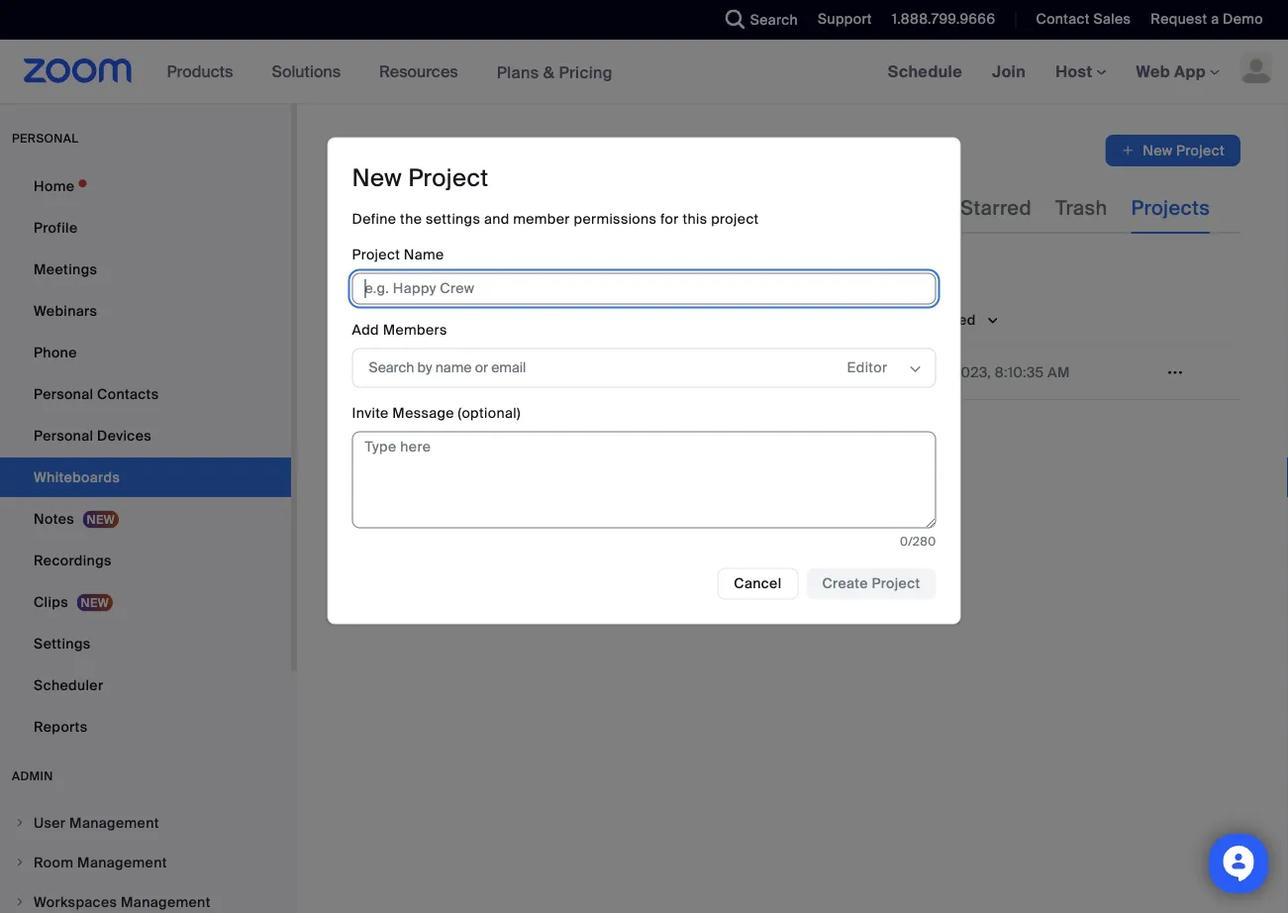 Task type: vqa. For each thing, say whether or not it's contained in the screenshot.
the rightmost Status
no



Task type: describe. For each thing, give the bounding box(es) containing it.
e.g. Happy Crew text field
[[352, 273, 936, 304]]

schedule link
[[873, 40, 978, 103]]

Search text field
[[345, 248, 582, 279]]

weekly duties
[[353, 363, 451, 381]]

reports link
[[0, 707, 291, 747]]

create
[[822, 574, 868, 593]]

request
[[1151, 10, 1208, 28]]

invite message (optional)
[[352, 404, 521, 422]]

join link
[[978, 40, 1041, 103]]

scheduler
[[34, 676, 103, 694]]

project inside button
[[872, 574, 921, 593]]

personal contacts
[[34, 385, 159, 403]]

whiteboards for my
[[644, 195, 765, 220]]

personal devices
[[34, 426, 152, 445]]

new project button
[[1106, 135, 1241, 166]]

meetings
[[34, 260, 97, 278]]

home
[[34, 177, 75, 195]]

recordings link
[[0, 541, 291, 580]]

edit project image
[[1160, 363, 1191, 381]]

profile link
[[0, 208, 291, 248]]

arrow down image
[[445, 308, 463, 332]]

starred
[[961, 195, 1032, 220]]

phone link
[[0, 333, 291, 372]]

project inside application
[[353, 310, 401, 329]]

plans
[[497, 62, 539, 82]]

project down the define
[[352, 245, 400, 264]]

8:10:35
[[995, 363, 1044, 381]]

for
[[661, 210, 679, 228]]

request a demo
[[1151, 10, 1264, 28]]

personal for personal contacts
[[34, 385, 93, 403]]

pricing
[[559, 62, 613, 82]]

project
[[711, 210, 759, 228]]

new project dialog
[[327, 137, 961, 624]]

members
[[383, 321, 447, 339]]

sales
[[1094, 10, 1131, 28]]

schedule
[[888, 61, 963, 82]]

whiteboards inside application
[[345, 135, 492, 166]]

my
[[611, 195, 639, 220]]

name inside application
[[405, 310, 445, 329]]

project name inside new project dialog
[[352, 245, 444, 264]]

all whiteboards
[[345, 195, 495, 220]]

define the settings and member permissions for this project
[[352, 210, 759, 228]]

contact sales link up meetings "navigation"
[[1036, 10, 1131, 28]]

contact sales link up join
[[1021, 0, 1136, 40]]

support
[[818, 10, 872, 28]]

trash
[[1056, 195, 1108, 220]]

settings
[[426, 210, 480, 228]]

devices
[[97, 426, 152, 445]]

profile
[[34, 218, 78, 237]]

phone
[[34, 343, 77, 361]]

&
[[543, 62, 555, 82]]

zoom logo image
[[24, 58, 132, 83]]

recordings
[[34, 551, 112, 569]]

Search by name or email,Search by name or email text field
[[369, 353, 806, 383]]

projects
[[1132, 195, 1210, 220]]

clips link
[[0, 582, 291, 622]]

personal
[[12, 131, 79, 146]]

admin menu menu
[[0, 804, 291, 913]]

owner
[[696, 310, 740, 329]]

create project button
[[807, 568, 936, 599]]

weekly
[[353, 363, 402, 381]]

cancel
[[734, 574, 782, 593]]

meetings link
[[0, 250, 291, 289]]

define
[[352, 210, 396, 228]]

webinars
[[34, 302, 97, 320]]

meetings navigation
[[873, 40, 1288, 104]]



Task type: locate. For each thing, give the bounding box(es) containing it.
join
[[992, 61, 1026, 82]]

a
[[1211, 10, 1220, 28]]

0 vertical spatial project name
[[352, 245, 444, 264]]

application
[[345, 295, 1241, 400]]

support link
[[803, 0, 877, 40], [818, 10, 872, 28]]

permissions
[[574, 210, 657, 228]]

home link
[[0, 166, 291, 206]]

new project inside button
[[1143, 141, 1225, 159]]

0 horizontal spatial new project
[[352, 162, 489, 193]]

admin
[[12, 769, 53, 784]]

settings link
[[0, 624, 291, 664]]

duties
[[406, 363, 451, 381]]

new project up all whiteboards
[[352, 162, 489, 193]]

contact sales
[[1036, 10, 1131, 28]]

create project
[[822, 574, 921, 593]]

1 vertical spatial new project
[[352, 162, 489, 193]]

1 horizontal spatial new
[[1143, 141, 1173, 159]]

name
[[404, 245, 444, 264], [405, 310, 445, 329]]

scheduler link
[[0, 666, 291, 705]]

0 vertical spatial name
[[404, 245, 444, 264]]

modified
[[916, 310, 976, 329]]

name up the duties
[[405, 310, 445, 329]]

my whiteboards
[[611, 195, 765, 220]]

personal for personal devices
[[34, 426, 93, 445]]

editor
[[847, 358, 888, 377]]

project
[[1177, 141, 1225, 159], [408, 162, 489, 193], [352, 245, 400, 264], [353, 310, 401, 329], [872, 574, 921, 593]]

add members
[[352, 321, 447, 339]]

1 vertical spatial name
[[405, 310, 445, 329]]

am
[[1048, 363, 1070, 381]]

show options image
[[908, 361, 924, 377]]

project name
[[352, 245, 444, 264], [353, 310, 445, 329]]

whiteboards application
[[345, 135, 1241, 166]]

request a demo link
[[1136, 0, 1288, 40], [1151, 10, 1264, 28]]

notes link
[[0, 499, 291, 539]]

project down 0/280 in the right of the page
[[872, 574, 921, 593]]

project up weekly
[[353, 310, 401, 329]]

1.888.799.9666 button
[[877, 0, 1001, 40], [892, 10, 996, 28]]

project up the projects
[[1177, 141, 1225, 159]]

project up all whiteboards
[[408, 162, 489, 193]]

Invite Message (optional) text field
[[352, 431, 936, 528]]

invite
[[352, 404, 389, 422]]

notes
[[34, 510, 74, 528]]

reports
[[34, 718, 88, 736]]

plans & pricing
[[497, 62, 613, 82]]

banner containing schedule
[[0, 40, 1288, 104]]

1 horizontal spatial new project
[[1143, 141, 1225, 159]]

new inside dialog
[[352, 162, 402, 193]]

personal contacts link
[[0, 374, 291, 414]]

personal down phone
[[34, 385, 93, 403]]

new project
[[1143, 141, 1225, 159], [352, 162, 489, 193]]

application containing project name
[[345, 295, 1241, 400]]

0/280
[[900, 533, 936, 549]]

settings
[[34, 634, 91, 653]]

new
[[1143, 141, 1173, 159], [352, 162, 402, 193]]

new up all
[[352, 162, 402, 193]]

11/16/2023, 8:10:35 am
[[916, 363, 1070, 381]]

0 vertical spatial new project
[[1143, 141, 1225, 159]]

personal menu menu
[[0, 166, 291, 749]]

personal down personal contacts
[[34, 426, 93, 445]]

and
[[484, 210, 510, 228]]

personal inside personal contacts link
[[34, 385, 93, 403]]

1 vertical spatial project name
[[353, 310, 445, 329]]

project name up weekly duties
[[353, 310, 445, 329]]

whiteboards
[[345, 135, 492, 166], [374, 195, 495, 220], [644, 195, 765, 220]]

recent
[[519, 195, 587, 220]]

0 horizontal spatial new
[[352, 162, 402, 193]]

contacts
[[97, 385, 159, 403]]

contact sales link
[[1021, 0, 1136, 40], [1036, 10, 1131, 28]]

(optional)
[[458, 404, 521, 422]]

personal devices link
[[0, 416, 291, 456]]

editor button
[[847, 353, 907, 383]]

clips
[[34, 593, 68, 611]]

name down the
[[404, 245, 444, 264]]

0 vertical spatial personal
[[34, 385, 93, 403]]

2 personal from the top
[[34, 426, 93, 445]]

personal inside personal devices link
[[34, 426, 93, 445]]

contact
[[1036, 10, 1090, 28]]

new right add image on the right top of the page
[[1143, 141, 1173, 159]]

cancel button
[[717, 568, 799, 599]]

whiteboards for all
[[374, 195, 495, 220]]

new project inside dialog
[[352, 162, 489, 193]]

product information navigation
[[152, 40, 628, 104]]

name inside new project dialog
[[404, 245, 444, 264]]

member
[[513, 210, 570, 228]]

project name down the
[[352, 245, 444, 264]]

11/16/2023,
[[916, 363, 991, 381]]

1 personal from the top
[[34, 385, 93, 403]]

add image
[[1121, 141, 1135, 160]]

1.888.799.9666
[[892, 10, 996, 28]]

webinars link
[[0, 291, 291, 331]]

banner
[[0, 40, 1288, 104]]

demo
[[1223, 10, 1264, 28]]

this
[[683, 210, 708, 228]]

tabs of all whiteboard page tab list
[[345, 182, 1210, 234]]

message
[[393, 404, 454, 422]]

new inside button
[[1143, 141, 1173, 159]]

1 vertical spatial personal
[[34, 426, 93, 445]]

all
[[345, 195, 369, 220]]

1 vertical spatial new
[[352, 162, 402, 193]]

new project right add image on the right top of the page
[[1143, 141, 1225, 159]]

project name inside application
[[353, 310, 445, 329]]

add
[[352, 321, 379, 339]]

0 vertical spatial new
[[1143, 141, 1173, 159]]

personal
[[34, 385, 93, 403], [34, 426, 93, 445]]

plans & pricing link
[[497, 62, 613, 82], [497, 62, 613, 82]]

the
[[400, 210, 422, 228]]

project inside button
[[1177, 141, 1225, 159]]



